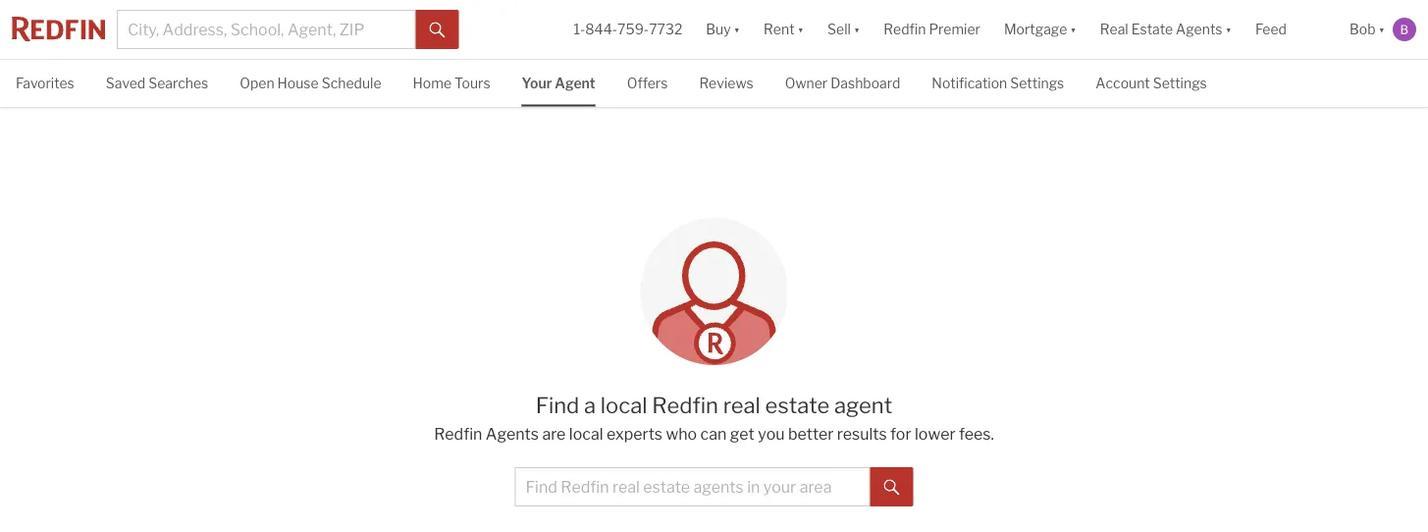 Task type: locate. For each thing, give the bounding box(es) containing it.
offers
[[627, 75, 668, 92]]

redfin
[[884, 21, 926, 38], [652, 392, 718, 418], [434, 424, 482, 443]]

redfin inside button
[[884, 21, 926, 38]]

house
[[277, 75, 319, 92]]

▾
[[734, 21, 740, 38], [798, 21, 804, 38], [854, 21, 860, 38], [1070, 21, 1077, 38], [1226, 21, 1232, 38], [1379, 21, 1385, 38]]

▾ inside sell ▾ dropdown button
[[854, 21, 860, 38]]

1 ▾ from the left
[[734, 21, 740, 38]]

2 settings from the left
[[1153, 75, 1207, 92]]

settings for account settings
[[1153, 75, 1207, 92]]

redfin premier
[[884, 21, 981, 38]]

settings down mortgage ▾ dropdown button
[[1010, 75, 1064, 92]]

rent ▾
[[764, 21, 804, 38]]

▾ right rent
[[798, 21, 804, 38]]

home tours
[[413, 75, 490, 92]]

buy ▾
[[706, 21, 740, 38]]

local down a
[[569, 424, 603, 443]]

▾ for sell ▾
[[854, 21, 860, 38]]

▾ right sell
[[854, 21, 860, 38]]

0 horizontal spatial redfin
[[434, 424, 482, 443]]

▾ right bob on the top right of the page
[[1379, 21, 1385, 38]]

4 ▾ from the left
[[1070, 21, 1077, 38]]

feed button
[[1244, 0, 1338, 59]]

0 vertical spatial redfin
[[884, 21, 926, 38]]

are
[[542, 424, 566, 443]]

3 ▾ from the left
[[854, 21, 860, 38]]

settings down the real estate agents ▾ dropdown button
[[1153, 75, 1207, 92]]

dashboard
[[831, 75, 901, 92]]

settings for notification settings
[[1010, 75, 1064, 92]]

bob
[[1350, 21, 1376, 38]]

844-
[[585, 21, 618, 38]]

sell ▾
[[828, 21, 860, 38]]

real estate agents ▾ link
[[1100, 0, 1232, 59]]

sell ▾ button
[[816, 0, 872, 59]]

submit search image
[[884, 480, 900, 495]]

find
[[536, 392, 579, 418]]

settings inside account settings link
[[1153, 75, 1207, 92]]

▾ inside mortgage ▾ dropdown button
[[1070, 21, 1077, 38]]

agents
[[1176, 21, 1223, 38], [486, 424, 539, 443]]

home tours link
[[413, 60, 490, 105]]

1 vertical spatial agents
[[486, 424, 539, 443]]

▾ inside rent ▾ dropdown button
[[798, 21, 804, 38]]

2 vertical spatial redfin
[[434, 424, 482, 443]]

▾ for rent ▾
[[798, 21, 804, 38]]

settings
[[1010, 75, 1064, 92], [1153, 75, 1207, 92]]

real
[[723, 392, 761, 418]]

▾ for mortgage ▾
[[1070, 21, 1077, 38]]

tours
[[455, 75, 490, 92]]

redfin left are
[[434, 424, 482, 443]]

favorites link
[[16, 60, 74, 105]]

0 horizontal spatial settings
[[1010, 75, 1064, 92]]

searches
[[148, 75, 208, 92]]

your agent
[[522, 75, 596, 92]]

user photo image
[[1393, 18, 1417, 41]]

estate
[[1132, 21, 1173, 38]]

0 vertical spatial agents
[[1176, 21, 1223, 38]]

▾ right buy
[[734, 21, 740, 38]]

saved searches
[[106, 75, 208, 92]]

1 horizontal spatial agents
[[1176, 21, 1223, 38]]

▾ inside buy ▾ dropdown button
[[734, 21, 740, 38]]

rent ▾ button
[[764, 0, 804, 59]]

mortgage
[[1004, 21, 1067, 38]]

open
[[240, 75, 274, 92]]

1 horizontal spatial settings
[[1153, 75, 1207, 92]]

better
[[788, 424, 834, 443]]

▾ for bob ▾
[[1379, 21, 1385, 38]]

1 vertical spatial redfin
[[652, 392, 718, 418]]

redfin up who
[[652, 392, 718, 418]]

saved
[[106, 75, 145, 92]]

2 horizontal spatial redfin
[[884, 21, 926, 38]]

City, Address, School, Agent, ZIP search field
[[117, 10, 416, 49]]

find a local redfin real estate agent redfin agents are local experts who can get you better results for lower fees.
[[434, 392, 994, 443]]

redfin left premier
[[884, 21, 926, 38]]

owner dashboard link
[[785, 60, 901, 105]]

local up experts
[[601, 392, 647, 418]]

local
[[601, 392, 647, 418], [569, 424, 603, 443]]

2 ▾ from the left
[[798, 21, 804, 38]]

settings inside notification settings link
[[1010, 75, 1064, 92]]

rent ▾ button
[[752, 0, 816, 59]]

reviews
[[699, 75, 754, 92]]

agents inside find a local redfin real estate agent redfin agents are local experts who can get you better results for lower fees.
[[486, 424, 539, 443]]

▾ for buy ▾
[[734, 21, 740, 38]]

can
[[700, 424, 727, 443]]

1 vertical spatial local
[[569, 424, 603, 443]]

feed
[[1256, 21, 1287, 38]]

owner
[[785, 75, 828, 92]]

favorites
[[16, 75, 74, 92]]

buy ▾ button
[[694, 0, 752, 59]]

mortgage ▾
[[1004, 21, 1077, 38]]

759-
[[618, 21, 649, 38]]

agents left are
[[486, 424, 539, 443]]

account
[[1096, 75, 1150, 92]]

agents right estate on the top right of the page
[[1176, 21, 1223, 38]]

6 ▾ from the left
[[1379, 21, 1385, 38]]

▾ left feed
[[1226, 21, 1232, 38]]

0 horizontal spatial agents
[[486, 424, 539, 443]]

saved searches link
[[106, 60, 208, 105]]

1-844-759-7732
[[574, 21, 683, 38]]

real estate agents ▾ button
[[1088, 0, 1244, 59]]

▾ right mortgage
[[1070, 21, 1077, 38]]

5 ▾ from the left
[[1226, 21, 1232, 38]]

results
[[837, 424, 887, 443]]

reviews link
[[699, 60, 754, 105]]

1 settings from the left
[[1010, 75, 1064, 92]]



Task type: vqa. For each thing, say whether or not it's contained in the screenshot.
▾ for Buy ▾
yes



Task type: describe. For each thing, give the bounding box(es) containing it.
agent
[[555, 75, 596, 92]]

experts
[[607, 424, 663, 443]]

estate
[[765, 392, 830, 418]]

1-844-759-7732 link
[[574, 21, 683, 38]]

agent
[[834, 392, 893, 418]]

mortgage ▾ button
[[992, 0, 1088, 59]]

your
[[522, 75, 552, 92]]

lower
[[915, 424, 956, 443]]

redfin premier button
[[872, 0, 992, 59]]

1-
[[574, 21, 585, 38]]

a
[[584, 392, 596, 418]]

notification
[[932, 75, 1007, 92]]

1 horizontal spatial redfin
[[652, 392, 718, 418]]

account settings link
[[1096, 60, 1207, 105]]

who
[[666, 424, 697, 443]]

sell ▾ button
[[828, 0, 860, 59]]

owner dashboard
[[785, 75, 901, 92]]

open house schedule
[[240, 75, 381, 92]]

schedule
[[322, 75, 381, 92]]

account settings
[[1096, 75, 1207, 92]]

agents inside dropdown button
[[1176, 21, 1223, 38]]

your agent link
[[522, 60, 596, 105]]

submit search image
[[430, 22, 445, 38]]

notification settings link
[[932, 60, 1064, 105]]

offers link
[[627, 60, 668, 105]]

real estate agents ▾
[[1100, 21, 1232, 38]]

home
[[413, 75, 452, 92]]

open house schedule link
[[240, 60, 381, 105]]

notification settings
[[932, 75, 1064, 92]]

sell
[[828, 21, 851, 38]]

premier
[[929, 21, 981, 38]]

for
[[890, 424, 912, 443]]

get
[[730, 424, 755, 443]]

7732
[[649, 21, 683, 38]]

buy ▾ button
[[706, 0, 740, 59]]

you
[[758, 424, 785, 443]]

bob ▾
[[1350, 21, 1385, 38]]

mortgage ▾ button
[[1004, 0, 1077, 59]]

Find Redfin real estate agents in your area search field
[[515, 467, 870, 506]]

rent
[[764, 21, 795, 38]]

fees.
[[959, 424, 994, 443]]

buy
[[706, 21, 731, 38]]

0 vertical spatial local
[[601, 392, 647, 418]]

real
[[1100, 21, 1129, 38]]

▾ inside real estate agents ▾ link
[[1226, 21, 1232, 38]]



